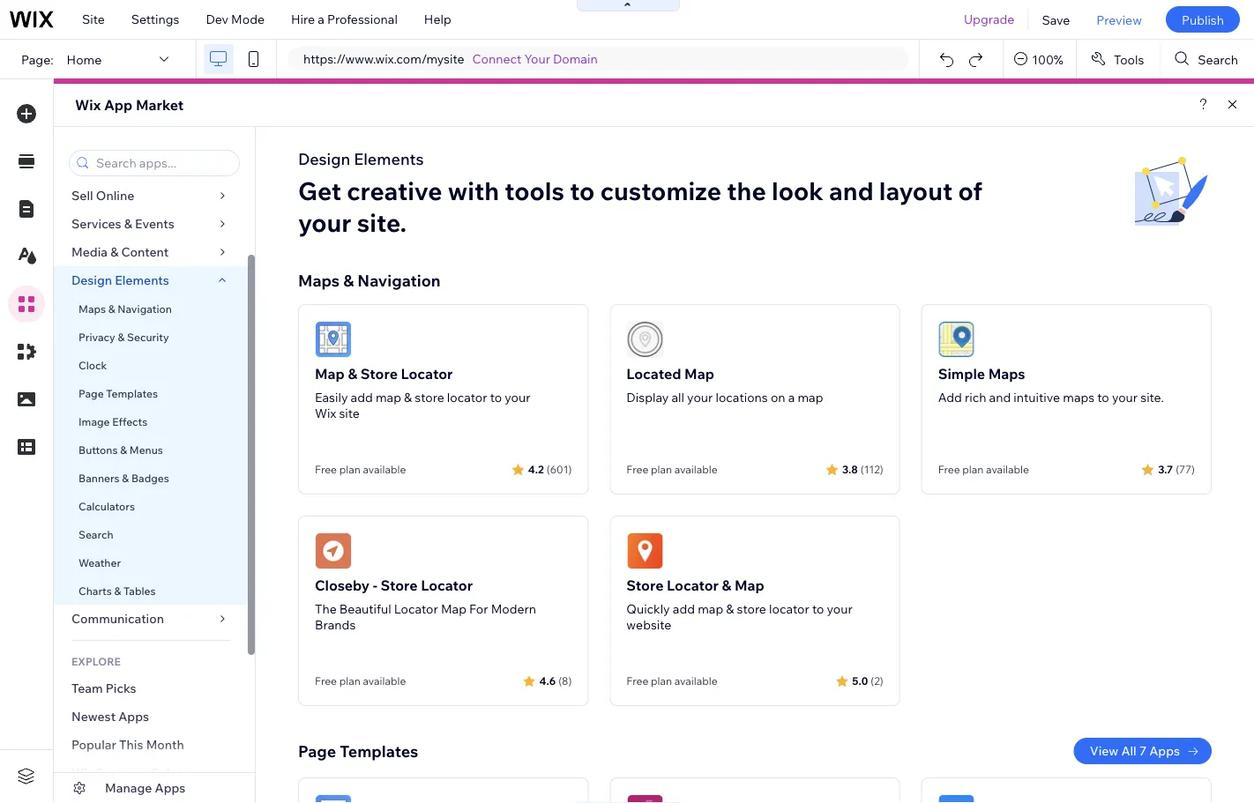 Task type: vqa. For each thing, say whether or not it's contained in the screenshot.


Task type: describe. For each thing, give the bounding box(es) containing it.
privacy
[[79, 330, 115, 344]]

rich
[[965, 390, 987, 405]]

design elements get creative with tools to customize the look and layout of your site.
[[298, 149, 983, 238]]

dev mode
[[206, 11, 265, 27]]

map & store locator easily add map & store locator to your wix site
[[315, 365, 531, 421]]

explore
[[71, 655, 121, 668]]

Search apps... field
[[91, 151, 234, 176]]

popular
[[71, 738, 116, 753]]

100%
[[1033, 51, 1064, 67]]

help
[[424, 11, 452, 27]]

add for &
[[351, 390, 373, 405]]

page inside 'link'
[[79, 387, 104, 400]]

(2)
[[871, 675, 884, 688]]

map inside closeby - store locator the beautiful locator map for modern brands
[[441, 602, 467, 617]]

settings
[[131, 11, 179, 27]]

app
[[104, 96, 133, 114]]

look
[[772, 175, 824, 206]]

https://www.wix.com/mysite
[[304, 51, 465, 67]]

4.6
[[540, 675, 556, 688]]

to inside "simple maps add rich and intuitive maps to your site."
[[1098, 390, 1110, 405]]

customize
[[601, 175, 722, 206]]

(77)
[[1176, 463, 1196, 476]]

available for maps
[[987, 463, 1030, 476]]

privacy & security link
[[54, 323, 248, 351]]

services & events link
[[54, 210, 248, 238]]

sell online
[[71, 188, 134, 203]]

free for located map
[[627, 463, 649, 476]]

save
[[1042, 12, 1071, 27]]

hire
[[291, 11, 315, 27]]

1 vertical spatial page templates
[[298, 742, 418, 761]]

clock link
[[54, 351, 248, 379]]

available for locator
[[675, 675, 718, 688]]

(601)
[[547, 463, 572, 476]]

of
[[959, 175, 983, 206]]

1 vertical spatial maps & navigation
[[79, 302, 172, 315]]

image effects link
[[54, 408, 248, 436]]

map inside located map display all your locations on a map
[[685, 365, 715, 383]]

connect
[[473, 51, 522, 67]]

domain
[[553, 51, 598, 67]]

manage apps
[[105, 781, 186, 796]]

security
[[127, 330, 169, 344]]

menus
[[129, 443, 163, 457]]

newest apps
[[71, 709, 149, 725]]

free for store locator & map
[[627, 675, 649, 688]]

sell online link
[[54, 182, 248, 210]]

free plan available for locator
[[627, 675, 718, 688]]

all
[[672, 390, 685, 405]]

month
[[146, 738, 184, 753]]

search link
[[54, 521, 248, 549]]

1 vertical spatial search
[[79, 528, 113, 541]]

simple
[[939, 365, 986, 383]]

apps for manage apps
[[155, 781, 186, 796]]

closeby - store locator logo image
[[315, 533, 352, 570]]

page templates link
[[54, 379, 248, 408]]

tables
[[124, 585, 156, 598]]

weather
[[79, 556, 121, 570]]

intuitive
[[1014, 390, 1061, 405]]

simple maps logo image
[[939, 321, 976, 358]]

hire a professional
[[291, 11, 398, 27]]

& inside 'link'
[[114, 585, 121, 598]]

locator for map & store locator
[[447, 390, 488, 405]]

charts & tables link
[[54, 577, 248, 605]]

wix app market
[[75, 96, 184, 114]]

design elements
[[71, 273, 169, 288]]

search button
[[1161, 40, 1255, 79]]

located map logo image
[[627, 321, 664, 358]]

media & content link
[[54, 238, 248, 266]]

1 horizontal spatial maps & navigation
[[298, 270, 441, 290]]

locator for store locator & map
[[769, 602, 810, 617]]

tools
[[1114, 51, 1145, 67]]

0 vertical spatial navigation
[[358, 270, 441, 290]]

map inside map & store locator easily add map & store locator to your wix site
[[315, 365, 345, 383]]

0 vertical spatial a
[[318, 11, 325, 27]]

4.2
[[528, 463, 544, 476]]

mode
[[231, 11, 265, 27]]

buttons
[[79, 443, 118, 457]]

simple maps add rich and intuitive maps to your site.
[[939, 365, 1165, 405]]

layout
[[880, 175, 953, 206]]

charts & tables
[[79, 585, 156, 598]]

store for map & store locator
[[415, 390, 444, 405]]

design for design elements get creative with tools to customize the look and layout of your site.
[[298, 149, 351, 169]]

your inside "simple maps add rich and intuitive maps to your site."
[[1113, 390, 1138, 405]]

newest apps link
[[54, 703, 248, 731]]

your inside "store locator & map quickly add map & store locator to your website"
[[827, 602, 853, 617]]

plan for closeby
[[339, 675, 361, 688]]

brands
[[315, 618, 356, 633]]

for
[[469, 602, 488, 617]]

image
[[79, 415, 110, 428]]

maps inside "simple maps add rich and intuitive maps to your site."
[[989, 365, 1026, 383]]

view
[[1090, 744, 1119, 759]]

buttons & menus link
[[54, 436, 248, 464]]

home
[[67, 51, 102, 67]]

locations
[[716, 390, 768, 405]]

online
[[96, 188, 134, 203]]

available for map
[[675, 463, 718, 476]]

plan for simple
[[963, 463, 984, 476]]

store for &
[[361, 365, 398, 383]]

modern
[[491, 602, 537, 617]]

locator inside map & store locator easily add map & store locator to your wix site
[[401, 365, 453, 383]]

store for -
[[381, 577, 418, 595]]

your inside map & store locator easily add map & store locator to your wix site
[[505, 390, 531, 405]]

to inside "store locator & map quickly add map & store locator to your website"
[[813, 602, 824, 617]]

site. inside "simple maps add rich and intuitive maps to your site."
[[1141, 390, 1165, 405]]

closeby - store locator the beautiful locator map for modern brands
[[315, 577, 537, 633]]

picks
[[106, 681, 136, 697]]

preview button
[[1084, 0, 1156, 39]]

banners & badges
[[79, 472, 169, 485]]

0 horizontal spatial maps
[[79, 302, 106, 315]]

store locator & map logo image
[[627, 533, 664, 570]]

1 horizontal spatial maps
[[298, 270, 340, 290]]

market
[[136, 96, 184, 114]]

free plan available for map
[[627, 463, 718, 476]]

3.7 (77)
[[1159, 463, 1196, 476]]



Task type: locate. For each thing, give the bounding box(es) containing it.
1 horizontal spatial and
[[990, 390, 1011, 405]]

design inside "design elements get creative with tools to customize the look and layout of your site."
[[298, 149, 351, 169]]

add up site
[[351, 390, 373, 405]]

store
[[415, 390, 444, 405], [737, 602, 767, 617]]

available for -
[[363, 675, 406, 688]]

wix for wix app market
[[75, 96, 101, 114]]

locator
[[447, 390, 488, 405], [769, 602, 810, 617]]

1 vertical spatial store
[[737, 602, 767, 617]]

plan down rich
[[963, 463, 984, 476]]

0 vertical spatial elements
[[354, 149, 424, 169]]

0 horizontal spatial locator
[[447, 390, 488, 405]]

calculators
[[79, 500, 135, 513]]

0 vertical spatial maps & navigation
[[298, 270, 441, 290]]

popular this month link
[[54, 731, 248, 760]]

plan down display
[[651, 463, 672, 476]]

your up 5.0
[[827, 602, 853, 617]]

0 horizontal spatial map
[[376, 390, 401, 405]]

free plan available down website
[[627, 675, 718, 688]]

store inside map & store locator easily add map & store locator to your wix site
[[361, 365, 398, 383]]

0 horizontal spatial page
[[79, 387, 104, 400]]

your inside "design elements get creative with tools to customize the look and layout of your site."
[[298, 207, 352, 238]]

closeby
[[315, 577, 370, 595]]

map for map
[[698, 602, 724, 617]]

1 horizontal spatial map
[[698, 602, 724, 617]]

content
[[121, 244, 169, 260]]

banners & badges link
[[54, 464, 248, 492]]

0 horizontal spatial add
[[351, 390, 373, 405]]

services & events
[[71, 216, 175, 232]]

2 vertical spatial maps
[[989, 365, 1026, 383]]

wix business solutions
[[71, 766, 206, 781]]

map inside located map display all your locations on a map
[[798, 390, 824, 405]]

(8)
[[559, 675, 572, 688]]

free plan available down all
[[627, 463, 718, 476]]

3.8 (112)
[[843, 463, 884, 476]]

5.0
[[853, 675, 869, 688]]

maps & navigation link
[[54, 295, 248, 323]]

0 vertical spatial page templates
[[79, 387, 160, 400]]

maps up intuitive
[[989, 365, 1026, 383]]

wix inside map & store locator easily add map & store locator to your wix site
[[315, 406, 336, 421]]

communication link
[[54, 605, 248, 634]]

elements for design elements get creative with tools to customize the look and layout of your site.
[[354, 149, 424, 169]]

0 vertical spatial templates
[[106, 387, 158, 400]]

elements down content
[[115, 273, 169, 288]]

your right all
[[687, 390, 713, 405]]

1 horizontal spatial templates
[[340, 742, 418, 761]]

1 vertical spatial add
[[673, 602, 695, 617]]

media & content
[[71, 244, 169, 260]]

view all 7 apps link
[[1074, 739, 1212, 765]]

page templates inside 'link'
[[79, 387, 160, 400]]

map & store locator logo image
[[315, 321, 352, 358]]

free plan available down the brands
[[315, 675, 406, 688]]

free down the add
[[939, 463, 961, 476]]

add inside "store locator & map quickly add map & store locator to your website"
[[673, 602, 695, 617]]

1 vertical spatial maps
[[79, 302, 106, 315]]

locator inside "store locator & map quickly add map & store locator to your website"
[[667, 577, 719, 595]]

search down publish
[[1199, 51, 1239, 67]]

5.0 (2)
[[853, 675, 884, 688]]

1 vertical spatial a
[[789, 390, 795, 405]]

map
[[315, 365, 345, 383], [685, 365, 715, 383], [735, 577, 765, 595], [441, 602, 467, 617]]

site. inside "design elements get creative with tools to customize the look and layout of your site."
[[357, 207, 407, 238]]

0 vertical spatial apps
[[118, 709, 149, 725]]

0 horizontal spatial and
[[829, 175, 874, 206]]

upgrade
[[964, 11, 1015, 27]]

1 vertical spatial design
[[71, 273, 112, 288]]

store inside "store locator & map quickly add map & store locator to your website"
[[627, 577, 664, 595]]

get
[[298, 175, 341, 206]]

creative
[[347, 175, 442, 206]]

0 vertical spatial design
[[298, 149, 351, 169]]

business
[[96, 766, 148, 781]]

free for simple maps
[[939, 463, 961, 476]]

1 horizontal spatial search
[[1199, 51, 1239, 67]]

0 vertical spatial search
[[1199, 51, 1239, 67]]

0 vertical spatial page
[[79, 387, 104, 400]]

add right 'quickly'
[[673, 602, 695, 617]]

free plan available down rich
[[939, 463, 1030, 476]]

publish
[[1182, 12, 1225, 27]]

0 vertical spatial and
[[829, 175, 874, 206]]

free down website
[[627, 675, 649, 688]]

elements for design elements
[[115, 273, 169, 288]]

maps & navigation up privacy & security
[[79, 302, 172, 315]]

map inside map & store locator easily add map & store locator to your wix site
[[376, 390, 401, 405]]

team picks
[[71, 681, 136, 697]]

0 horizontal spatial maps & navigation
[[79, 302, 172, 315]]

1 horizontal spatial store
[[737, 602, 767, 617]]

page templates
[[79, 387, 160, 400], [298, 742, 418, 761]]

site
[[82, 11, 105, 27]]

a inside located map display all your locations on a map
[[789, 390, 795, 405]]

map right 'quickly'
[[698, 602, 724, 617]]

available for &
[[363, 463, 406, 476]]

free plan available for &
[[315, 463, 406, 476]]

1 horizontal spatial page
[[298, 742, 336, 761]]

available down intuitive
[[987, 463, 1030, 476]]

plan for located
[[651, 463, 672, 476]]

0 horizontal spatial apps
[[118, 709, 149, 725]]

available down map & store locator easily add map & store locator to your wix site
[[363, 463, 406, 476]]

free for map & store locator
[[315, 463, 337, 476]]

locator inside map & store locator easily add map & store locator to your wix site
[[447, 390, 488, 405]]

0 vertical spatial locator
[[447, 390, 488, 405]]

2 horizontal spatial apps
[[1150, 744, 1181, 759]]

elements
[[354, 149, 424, 169], [115, 273, 169, 288]]

your
[[525, 51, 551, 67]]

newest
[[71, 709, 116, 725]]

apps for newest apps
[[118, 709, 149, 725]]

free plan available for -
[[315, 675, 406, 688]]

free down easily
[[315, 463, 337, 476]]

clock
[[79, 359, 107, 372]]

wix left the app
[[75, 96, 101, 114]]

&
[[124, 216, 132, 232], [110, 244, 119, 260], [343, 270, 354, 290], [108, 302, 115, 315], [118, 330, 125, 344], [348, 365, 358, 383], [404, 390, 412, 405], [120, 443, 127, 457], [122, 472, 129, 485], [722, 577, 732, 595], [114, 585, 121, 598], [726, 602, 734, 617]]

1 horizontal spatial a
[[789, 390, 795, 405]]

map right easily
[[376, 390, 401, 405]]

1 horizontal spatial site.
[[1141, 390, 1165, 405]]

and inside "simple maps add rich and intuitive maps to your site."
[[990, 390, 1011, 405]]

located map display all your locations on a map
[[627, 365, 824, 405]]

1 vertical spatial apps
[[1150, 744, 1181, 759]]

add inside map & store locator easily add map & store locator to your wix site
[[351, 390, 373, 405]]

manage
[[105, 781, 152, 796]]

publish button
[[1166, 6, 1241, 33]]

design down "media"
[[71, 273, 112, 288]]

with
[[448, 175, 499, 206]]

charts
[[79, 585, 112, 598]]

available down beautiful
[[363, 675, 406, 688]]

plan for store
[[651, 675, 672, 688]]

map inside "store locator & map quickly add map & store locator to your website"
[[735, 577, 765, 595]]

1 vertical spatial wix
[[315, 406, 336, 421]]

apps inside button
[[155, 781, 186, 796]]

map right on at the right
[[798, 390, 824, 405]]

0 vertical spatial maps
[[298, 270, 340, 290]]

3.8
[[843, 463, 858, 476]]

1 horizontal spatial design
[[298, 149, 351, 169]]

elements inside "design elements get creative with tools to customize the look and layout of your site."
[[354, 149, 424, 169]]

wix for wix business solutions
[[71, 766, 93, 781]]

website
[[627, 618, 672, 633]]

preview
[[1097, 12, 1143, 27]]

your down get
[[298, 207, 352, 238]]

your
[[298, 207, 352, 238], [505, 390, 531, 405], [687, 390, 713, 405], [1113, 390, 1138, 405], [827, 602, 853, 617]]

plan down site
[[339, 463, 361, 476]]

design for design elements
[[71, 273, 112, 288]]

free down the brands
[[315, 675, 337, 688]]

wix down easily
[[315, 406, 336, 421]]

1 vertical spatial locator
[[769, 602, 810, 617]]

your right maps
[[1113, 390, 1138, 405]]

image effects
[[79, 415, 148, 428]]

1 horizontal spatial apps
[[155, 781, 186, 796]]

wix down popular
[[71, 766, 93, 781]]

free plan available for maps
[[939, 463, 1030, 476]]

1 vertical spatial page
[[298, 742, 336, 761]]

wix
[[75, 96, 101, 114], [315, 406, 336, 421], [71, 766, 93, 781]]

1 vertical spatial elements
[[115, 273, 169, 288]]

search up weather
[[79, 528, 113, 541]]

navigation
[[358, 270, 441, 290], [118, 302, 172, 315]]

services
[[71, 216, 121, 232]]

1 vertical spatial site.
[[1141, 390, 1165, 405]]

0 vertical spatial add
[[351, 390, 373, 405]]

a
[[318, 11, 325, 27], [789, 390, 795, 405]]

site. down creative
[[357, 207, 407, 238]]

map for locator
[[376, 390, 401, 405]]

a right "hire"
[[318, 11, 325, 27]]

2 vertical spatial apps
[[155, 781, 186, 796]]

1 horizontal spatial page templates
[[298, 742, 418, 761]]

0 vertical spatial store
[[415, 390, 444, 405]]

maps up privacy
[[79, 302, 106, 315]]

https://www.wix.com/mysite connect your domain
[[304, 51, 598, 67]]

(112)
[[861, 463, 884, 476]]

sell
[[71, 188, 93, 203]]

2 vertical spatial wix
[[71, 766, 93, 781]]

plan down website
[[651, 675, 672, 688]]

plan for map
[[339, 463, 361, 476]]

0 horizontal spatial store
[[415, 390, 444, 405]]

2 horizontal spatial maps
[[989, 365, 1026, 383]]

store for store locator & map
[[737, 602, 767, 617]]

0 vertical spatial site.
[[357, 207, 407, 238]]

0 horizontal spatial navigation
[[118, 302, 172, 315]]

free plan available down site
[[315, 463, 406, 476]]

maps
[[1063, 390, 1095, 405]]

the
[[727, 175, 766, 206]]

0 horizontal spatial design
[[71, 273, 112, 288]]

1 horizontal spatial elements
[[354, 149, 424, 169]]

apps
[[118, 709, 149, 725], [1150, 744, 1181, 759], [155, 781, 186, 796]]

a right on at the right
[[789, 390, 795, 405]]

save button
[[1029, 0, 1084, 39]]

0 horizontal spatial templates
[[106, 387, 158, 400]]

0 vertical spatial wix
[[75, 96, 101, 114]]

professional
[[327, 11, 398, 27]]

available down all
[[675, 463, 718, 476]]

to inside "design elements get creative with tools to customize the look and layout of your site."
[[570, 175, 595, 206]]

dev
[[206, 11, 229, 27]]

to inside map & store locator easily add map & store locator to your wix site
[[490, 390, 502, 405]]

and right look
[[829, 175, 874, 206]]

media
[[71, 244, 108, 260]]

0 horizontal spatial a
[[318, 11, 325, 27]]

1 vertical spatial templates
[[340, 742, 418, 761]]

1 horizontal spatial navigation
[[358, 270, 441, 290]]

located
[[627, 365, 682, 383]]

design up get
[[298, 149, 351, 169]]

store inside map & store locator easily add map & store locator to your wix site
[[415, 390, 444, 405]]

2 horizontal spatial map
[[798, 390, 824, 405]]

easily
[[315, 390, 348, 405]]

1 horizontal spatial add
[[673, 602, 695, 617]]

plan down the brands
[[339, 675, 361, 688]]

store inside "store locator & map quickly add map & store locator to your website"
[[737, 602, 767, 617]]

and
[[829, 175, 874, 206], [990, 390, 1011, 405]]

search inside button
[[1199, 51, 1239, 67]]

and right rich
[[990, 390, 1011, 405]]

add
[[939, 390, 962, 405]]

1 vertical spatial navigation
[[118, 302, 172, 315]]

store locator & map quickly add map & store locator to your website
[[627, 577, 853, 633]]

available down "store locator & map quickly add map & store locator to your website"
[[675, 675, 718, 688]]

0 horizontal spatial page templates
[[79, 387, 160, 400]]

map inside "store locator & map quickly add map & store locator to your website"
[[698, 602, 724, 617]]

maps & navigation up map & store locator logo
[[298, 270, 441, 290]]

1 horizontal spatial locator
[[769, 602, 810, 617]]

free for closeby - store locator
[[315, 675, 337, 688]]

1 vertical spatial and
[[990, 390, 1011, 405]]

free down display
[[627, 463, 649, 476]]

solutions
[[151, 766, 206, 781]]

0 horizontal spatial search
[[79, 528, 113, 541]]

0 horizontal spatial elements
[[115, 273, 169, 288]]

your up 4.2
[[505, 390, 531, 405]]

add for locator
[[673, 602, 695, 617]]

and inside "design elements get creative with tools to customize the look and layout of your site."
[[829, 175, 874, 206]]

site. up 3.7
[[1141, 390, 1165, 405]]

maps up map & store locator logo
[[298, 270, 340, 290]]

popular this month
[[71, 738, 184, 753]]

7
[[1140, 744, 1147, 759]]

templates inside 'link'
[[106, 387, 158, 400]]

0 horizontal spatial site.
[[357, 207, 407, 238]]

store inside closeby - store locator the beautiful locator map for modern brands
[[381, 577, 418, 595]]

your inside located map display all your locations on a map
[[687, 390, 713, 405]]

team picks link
[[54, 675, 248, 703]]

elements up creative
[[354, 149, 424, 169]]

locator inside "store locator & map quickly add map & store locator to your website"
[[769, 602, 810, 617]]

on
[[771, 390, 786, 405]]



